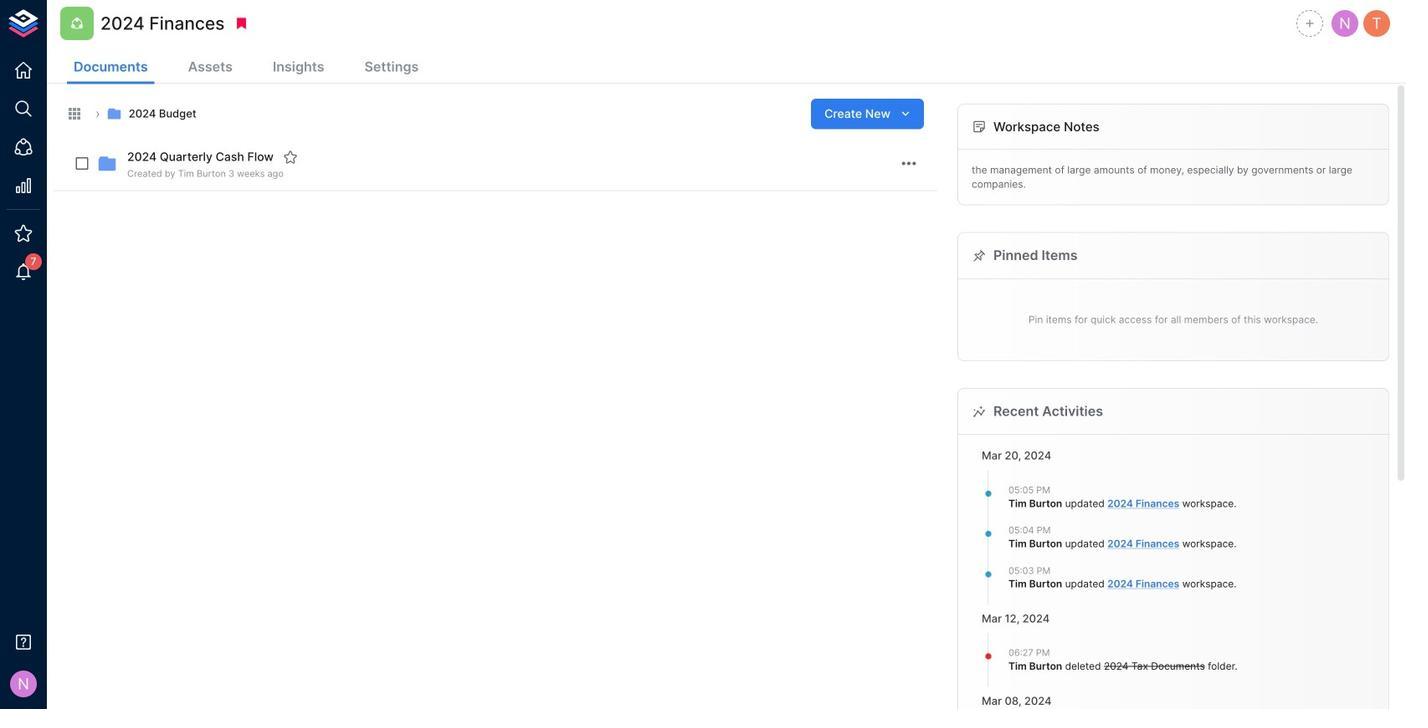 Task type: describe. For each thing, give the bounding box(es) containing it.
favorite image
[[283, 150, 298, 165]]

remove bookmark image
[[234, 16, 249, 31]]



Task type: vqa. For each thing, say whether or not it's contained in the screenshot.
bottommost Tooltip
no



